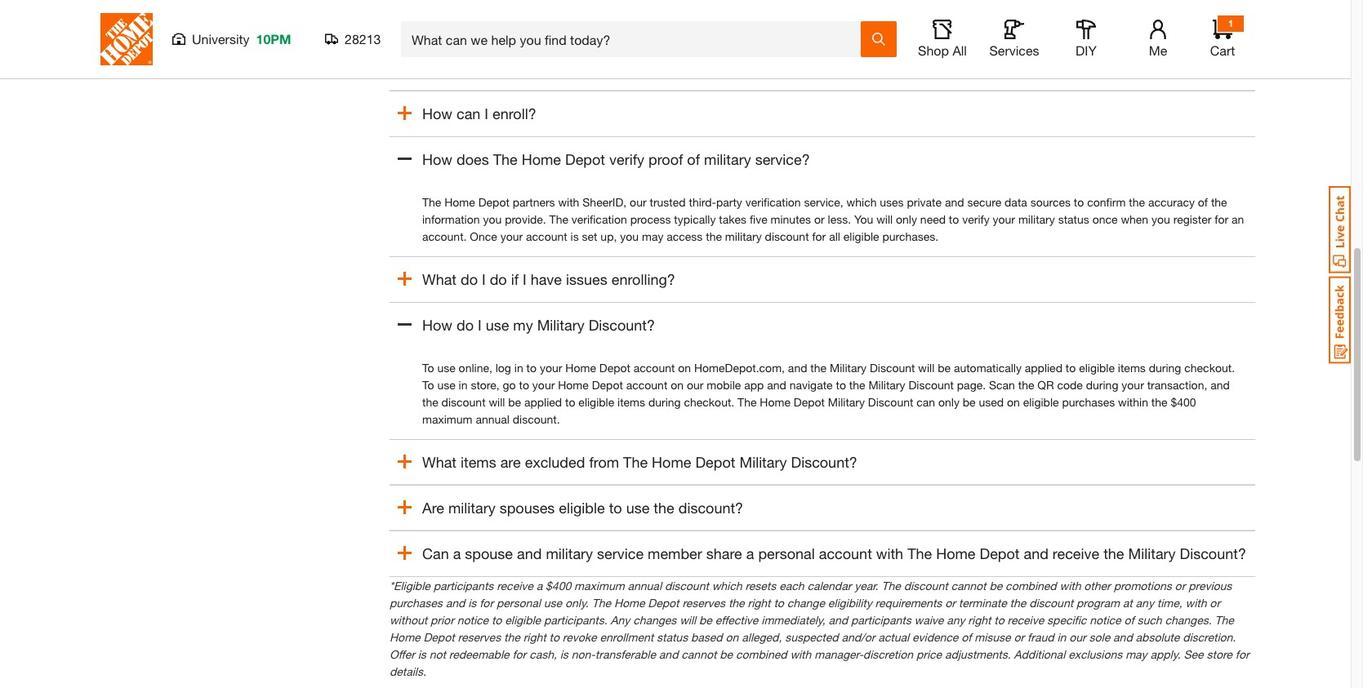 Task type: vqa. For each thing, say whether or not it's contained in the screenshot.
right More
no



Task type: describe. For each thing, give the bounding box(es) containing it.
up,
[[601, 230, 617, 244]]

takes
[[719, 213, 747, 227]]

1 vertical spatial discount
[[909, 379, 954, 393]]

and up navigate
[[788, 361, 808, 375]]

or left terminate
[[946, 597, 956, 611]]

immediately,
[[762, 614, 826, 628]]

eligible inside *eligible participants receive a $400 maximum annual discount which resets each calendar year. the discount cannot be combined with other promotions or previous purchases and is for personal use only. the home depot reserves the right to change eligibility requirements or terminate the discount program at any time, with or without prior notice to eligible participants. any changes will be effective immediately, and participants waive any right to receive specific notice of such changes. the home depot reserves the right to revoke enrollment status based on alleged, suspected and/or actual evidence of misuse or fraud in our sole and absolute discretion. offer is not redeemable for cash, is non-transferable and cannot be combined with manager-discretion price adjustments. additional exclusions may apply. see store for details.
[[505, 614, 541, 628]]

on inside *eligible participants receive a $400 maximum annual discount which resets each calendar year. the discount cannot be combined with other promotions or previous purchases and is for personal use only. the home depot reserves the right to change eligibility requirements or terminate the discount program at any time, with or without prior notice to eligible participants. any changes will be effective immediately, and participants waive any right to receive specific notice of such changes. the home depot reserves the right to revoke enrollment status based on alleged, suspected and/or actual evidence of misuse or fraud in our sole and absolute discretion. offer is not redeemable for cash, is non-transferable and cannot be combined with manager-discretion price adjustments. additional exclusions may apply. see store for details.
[[726, 631, 739, 645]]

registered
[[522, 18, 573, 32]]

less.
[[828, 213, 852, 227]]

our inside *eligible participants receive a $400 maximum annual discount which resets each calendar year. the discount cannot be combined with other promotions or previous purchases and is for personal use only. the home depot reserves the right to change eligibility requirements or terminate the discount program at any time, with or without prior notice to eligible participants. any changes will be effective immediately, and participants waive any right to receive specific notice of such changes. the home depot reserves the right to revoke enrollment status based on alleged, suspected and/or actual evidence of misuse or fraud in our sole and absolute discretion. offer is not redeemable for cash, is non-transferable and cannot be combined with manager-discretion price adjustments. additional exclusions may apply. see store for details.
[[1070, 631, 1087, 645]]

how can i enroll? button
[[390, 91, 1256, 137]]

are inside dropdown button
[[501, 454, 521, 472]]

and right transaction,
[[1211, 379, 1231, 393]]

2 notice from the left
[[1090, 614, 1122, 628]]

specific
[[1048, 614, 1087, 628]]

are
[[422, 500, 445, 518]]

non- inside *eligible participants receive a $400 maximum annual discount which resets each calendar year. the discount cannot be combined with other promotions or previous purchases and is for personal use only. the home depot reserves the right to change eligibility requirements or terminate the discount program at any time, with or without prior notice to eligible participants. any changes will be effective immediately, and participants waive any right to receive specific notice of such changes. the home depot reserves the right to revoke enrollment status based on alleged, suspected and/or actual evidence of misuse or fraud in our sole and absolute discretion. offer is not redeemable for cash, is non-transferable and cannot be combined with manager-discretion price adjustments. additional exclusions may apply. see store for details.
[[572, 648, 596, 662]]

eligible up from
[[579, 396, 615, 410]]

0 horizontal spatial cannot
[[682, 648, 717, 662]]

exclusions
[[1069, 648, 1123, 662]]

to right services button
[[1061, 18, 1071, 32]]

when
[[1121, 213, 1149, 227]]

will inside *eligible participants receive a $400 maximum annual discount which resets each calendar year. the discount cannot be combined with other promotions or previous purchases and is for personal use only. the home depot reserves the right to change eligibility requirements or terminate the discount program at any time, with or without prior notice to eligible participants. any changes will be effective immediately, and participants waive any right to receive specific notice of such changes. the home depot reserves the right to revoke enrollment status based on alleged, suspected and/or actual evidence of misuse or fraud in our sole and absolute discretion. offer is not redeemable for cash, is non-transferable and cannot be combined with manager-discretion price adjustments. additional exclusions may apply. see store for details.
[[680, 614, 696, 628]]

2 vertical spatial during
[[649, 396, 681, 410]]

purchases inside *eligible participants receive a $400 maximum annual discount which resets each calendar year. the discount cannot be combined with other promotions or previous purchases and is for personal use only. the home depot reserves the right to change eligibility requirements or terminate the discount program at any time, with or without prior notice to eligible participants. any changes will be effective immediately, and participants waive any right to receive specific notice of such changes. the home depot reserves the right to revoke enrollment status based on alleged, suspected and/or actual evidence of misuse or fraud in our sole and absolute discretion. offer is not redeemable for cash, is non-transferable and cannot be combined with manager-discretion price adjustments. additional exclusions may apply. see store for details.
[[390, 597, 443, 611]]

discount up requirements
[[904, 580, 948, 594]]

can a spouse and military service member share a personal account with the home depot and receive the military discount? button
[[390, 531, 1256, 577]]

for left the an
[[1215, 213, 1229, 227]]

and right spouse
[[517, 545, 542, 563]]

time,
[[1158, 597, 1183, 611]]

military right are on the left of the page
[[449, 500, 496, 518]]

homedepot.com,
[[695, 361, 785, 375]]

be left the automatically
[[938, 361, 951, 375]]

such
[[1138, 614, 1163, 628]]

eligible up code
[[1080, 361, 1115, 375]]

1 horizontal spatial non-
[[868, 18, 892, 32]]

or up time, on the bottom right of the page
[[1176, 580, 1186, 594]]

members
[[932, 18, 980, 32]]

my
[[513, 317, 533, 335]]

dishonorably
[[670, 18, 736, 32]]

1 vertical spatial combined
[[736, 648, 787, 662]]

which inside *eligible participants receive a $400 maximum annual discount which resets each calendar year. the discount cannot be combined with other promotions or previous purchases and is for personal use only. the home depot reserves the right to change eligibility requirements or terminate the discount program at any time, with or without prior notice to eligible participants. any changes will be effective immediately, and participants waive any right to receive specific notice of such changes. the home depot reserves the right to revoke enrollment status based on alleged, suspected and/or actual evidence of misuse or fraud in our sole and absolute discretion. offer is not redeemable for cash, is non-transferable and cannot be combined with manager-discretion price adjustments. additional exclusions may apply. see store for details.
[[712, 580, 742, 594]]

items inside dropdown button
[[461, 454, 497, 472]]

misuse
[[975, 631, 1011, 645]]

go
[[503, 379, 516, 393]]

1 horizontal spatial participants
[[851, 614, 912, 628]]

1 horizontal spatial in
[[515, 361, 524, 375]]

redeemable
[[449, 648, 510, 662]]

store,
[[471, 379, 500, 393]]

resets
[[746, 580, 777, 594]]

service,
[[804, 196, 844, 209]]

manager-
[[815, 648, 864, 662]]

share
[[707, 545, 743, 563]]

for left cash,
[[513, 648, 526, 662]]

receive up diy
[[1074, 18, 1110, 32]]

do left if
[[490, 271, 507, 289]]

is right cash,
[[560, 648, 569, 662]]

your down data
[[993, 213, 1016, 227]]

private
[[907, 196, 942, 209]]

status inside *eligible participants receive a $400 maximum annual discount which resets each calendar year. the discount cannot be combined with other promotions or previous purchases and is for personal use only. the home depot reserves the right to change eligibility requirements or terminate the discount program at any time, with or without prior notice to eligible participants. any changes will be effective immediately, and participants waive any right to receive specific notice of such changes. the home depot reserves the right to revoke enrollment status based on alleged, suspected and/or actual evidence of misuse or fraud in our sole and absolute discretion. offer is not redeemable for cash, is non-transferable and cannot be combined with manager-discretion price adjustments. additional exclusions may apply. see store for details.
[[657, 631, 688, 645]]

to up redeemable
[[492, 614, 502, 628]]

home up the partners
[[522, 151, 561, 169]]

1 horizontal spatial not
[[1002, 18, 1018, 32]]

discount down member
[[665, 580, 709, 594]]

and down eligibility at the right
[[829, 614, 848, 628]]

*eligible
[[390, 580, 430, 594]]

need
[[921, 213, 946, 227]]

of up adjustments.
[[962, 631, 972, 645]]

use left store,
[[438, 379, 456, 393]]

me button
[[1133, 20, 1185, 59]]

2 vertical spatial right
[[523, 631, 546, 645]]

to up cash,
[[550, 631, 560, 645]]

are military spouses eligible to use the discount? button
[[390, 486, 1256, 531]]

2 vertical spatial discount
[[869, 396, 914, 410]]

are military spouses eligible to use the discount?
[[422, 500, 744, 518]]

what for what do i do if i have issues enrolling?
[[422, 271, 457, 289]]

for down spouse
[[480, 597, 494, 611]]

1 vertical spatial applied
[[525, 396, 562, 410]]

online,
[[459, 361, 493, 375]]

register
[[1174, 213, 1212, 227]]

of inside the home depot partners with sheerid, our trusted third-party verification service,     which uses private and secure data sources to confirm the accuracy of the information you provide.     the verification process typically takes five minutes or less.     you will only need to verify your military status once when you register for an account.     once your account is set up, you may access the military discount for all eligible purchases.
[[1199, 196, 1209, 209]]

not inside *eligible participants receive a $400 maximum annual discount which resets each calendar year. the discount cannot be combined with other promotions or previous purchases and is for personal use only. the home depot reserves the right to change eligibility requirements or terminate the discount program at any time, with or without prior notice to eligible participants. any changes will be effective immediately, and participants waive any right to receive specific notice of such changes. the home depot reserves the right to revoke enrollment status based on alleged, suspected and/or actual evidence of misuse or fraud in our sole and absolute discretion. offer is not redeemable for cash, is non-transferable and cannot be combined with manager-discretion price adjustments. additional exclusions may apply. see store for details.
[[430, 648, 446, 662]]

receive up fraud
[[1008, 614, 1044, 628]]

the inside dropdown button
[[654, 500, 675, 518]]

0 horizontal spatial checkout.
[[684, 396, 735, 410]]

additional
[[1014, 648, 1066, 662]]

1 horizontal spatial combined
[[1006, 580, 1057, 594]]

our inside to use online, log in to your home depot account on homedepot.com,     and the military discount will be automatically applied to eligible items during checkout. to use in store, go to your home depot account on our mobile app and navigate to the military discount page.     scan the qr code during your transaction, and the discount will be applied to eligible items during checkout.     the home depot military discount can only be used on eligible purchases within the $400 maximum annual discount.
[[687, 379, 704, 393]]

annual inside to use online, log in to your home depot account on homedepot.com,     and the military discount will be automatically applied to eligible items during checkout. to use in store, go to your home depot account on our mobile app and navigate to the military discount page.     scan the qr code during your transaction, and the discount will be applied to eligible items during checkout.     the home depot military discount can only be used on eligible purchases within the $400 maximum annual discount.
[[476, 413, 510, 427]]

be down go at the bottom of the page
[[508, 396, 521, 410]]

$400 inside *eligible participants receive a $400 maximum annual discount which resets each calendar year. the discount cannot be combined with other promotions or previous purchases and is for personal use only. the home depot reserves the right to change eligibility requirements or terminate the discount program at any time, with or without prior notice to eligible participants. any changes will be effective immediately, and participants waive any right to receive specific notice of such changes. the home depot reserves the right to revoke enrollment status based on alleged, suspected and/or actual evidence of misuse or fraud in our sole and absolute discretion. offer is not redeemable for cash, is non-transferable and cannot be combined with manager-discretion price adjustments. additional exclusions may apply. see store for details.
[[546, 580, 571, 594]]

personal inside dropdown button
[[759, 545, 815, 563]]

page.
[[958, 379, 986, 393]]

to up excluded
[[565, 396, 576, 410]]

to down each
[[774, 597, 784, 611]]

what for what items are excluded from the home depot military discount?
[[422, 454, 457, 472]]

suspected
[[785, 631, 839, 645]]

with inside dropdown button
[[877, 545, 904, 563]]

0 vertical spatial verification
[[746, 196, 801, 209]]

see
[[1184, 648, 1204, 662]]

1 vertical spatial verification
[[572, 213, 627, 227]]

with left other
[[1060, 580, 1081, 594]]

be up terminate
[[990, 580, 1003, 594]]

spouse
[[465, 545, 513, 563]]

to left confirm
[[1074, 196, 1085, 209]]

only.
[[565, 597, 589, 611]]

or left fraud
[[1014, 631, 1025, 645]]

0 vertical spatial any
[[1136, 597, 1155, 611]]

home up "offer"
[[390, 631, 421, 645]]

depot inside dropdown button
[[980, 545, 1020, 563]]

what do i do if i have issues enrolling? button
[[390, 257, 1256, 303]]

trusted
[[650, 196, 686, 209]]

how for how can i enroll?
[[422, 105, 453, 123]]

1 to from the top
[[422, 361, 434, 375]]

how for how does the home depot verify proof of military service?
[[422, 151, 453, 169]]

2 horizontal spatial you
[[1152, 213, 1171, 227]]

navigate
[[790, 379, 833, 393]]

how does the home depot verify proof of military service?
[[422, 151, 810, 169]]

all
[[830, 230, 841, 244]]

requirements
[[876, 597, 942, 611]]

sheerid,
[[583, 196, 627, 209]]

be down 'page.'
[[963, 396, 976, 410]]

provide.
[[505, 213, 546, 227]]

with up changes.
[[1186, 597, 1207, 611]]

discount.
[[1173, 18, 1221, 32]]

promotions
[[1114, 580, 1172, 594]]

to up code
[[1066, 361, 1076, 375]]

calendar
[[808, 580, 852, 594]]

and inside the home depot partners with sheerid, our trusted third-party verification service,     which uses private and secure data sources to confirm the accuracy of the information you provide.     the verification process typically takes five minutes or less.     you will only need to verify your military status once when you register for an account.     once your account is set up, you may access the military discount for all eligible purchases.
[[945, 196, 965, 209]]

any
[[611, 614, 630, 628]]

qr
[[1038, 379, 1055, 393]]

2 horizontal spatial a
[[747, 545, 755, 563]]

0 vertical spatial participants
[[434, 580, 494, 594]]

with inside the home depot partners with sheerid, our trusted third-party verification service,     which uses private and secure data sources to confirm the accuracy of the information you provide.     the verification process typically takes five minutes or less.     you will only need to verify your military status once when you register for an account.     once your account is set up, you may access the military discount for all eligible purchases.
[[559, 196, 580, 209]]

access
[[667, 230, 703, 244]]

home up discount?
[[652, 454, 692, 472]]

have
[[531, 271, 562, 289]]

changes.
[[1166, 614, 1212, 628]]

and up specific
[[1024, 545, 1049, 563]]

on down 'scan' at the bottom right of the page
[[1008, 396, 1020, 410]]

do for use
[[457, 317, 474, 335]]

military up navigate
[[830, 361, 867, 375]]

and right sole at right bottom
[[1114, 631, 1133, 645]]

diy button
[[1061, 20, 1113, 59]]

to inside are military spouses eligible to use the discount? dropdown button
[[609, 500, 622, 518]]

eligibility
[[828, 597, 872, 611]]

will left the automatically
[[919, 361, 935, 375]]

home down app
[[760, 396, 791, 410]]

0 vertical spatial cannot
[[952, 580, 987, 594]]

use left the online,
[[438, 361, 456, 375]]

to up misuse
[[995, 614, 1005, 628]]

to right go at the bottom of the page
[[519, 379, 529, 393]]

0 vertical spatial right
[[748, 597, 771, 611]]

0 horizontal spatial a
[[453, 545, 461, 563]]

can
[[422, 545, 449, 563]]

based
[[691, 631, 723, 645]]

eligible inside dropdown button
[[559, 500, 605, 518]]

i for use
[[478, 317, 482, 335]]

party
[[717, 196, 743, 209]]

home inside dropdown button
[[937, 545, 976, 563]]

price
[[917, 648, 942, 662]]

year.
[[855, 580, 879, 594]]

may inside the home depot partners with sheerid, our trusted third-party verification service,     which uses private and secure data sources to confirm the accuracy of the information you provide.     the verification process typically takes five minutes or less.     you will only need to verify your military status once when you register for an account.     once your account is set up, you may access the military discount for all eligible purchases.
[[642, 230, 664, 244]]

1 vertical spatial discount?
[[791, 454, 858, 472]]

set
[[582, 230, 598, 244]]

be up based
[[700, 614, 712, 628]]

your down how do i use my military discount?
[[540, 361, 563, 375]]

0 vertical spatial items
[[1119, 361, 1146, 375]]

evidence
[[913, 631, 959, 645]]

mobile
[[707, 379, 741, 393]]

transaction,
[[1148, 379, 1208, 393]]

and up prior
[[446, 597, 465, 611]]

will down store,
[[489, 396, 505, 410]]

What can we help you find today? search field
[[412, 22, 860, 56]]

live chat image
[[1330, 186, 1352, 274]]

with down suspected in the right of the page
[[791, 648, 812, 662]]

1
[[1229, 17, 1234, 29]]

and right veterans
[[846, 18, 865, 32]]

1 horizontal spatial checkout.
[[1185, 361, 1236, 375]]

receive down spouse
[[497, 580, 533, 594]]

personal inside *eligible participants receive a $400 maximum annual discount which resets each calendar year. the discount cannot be combined with other promotions or previous purchases and is for personal use only. the home depot reserves the right to change eligibility requirements or terminate the discount program at any time, with or without prior notice to eligible participants. any changes will be effective immediately, and participants waive any right to receive specific notice of such changes. the home depot reserves the right to revoke enrollment status based on alleged, suspected and/or actual evidence of misuse or fraud in our sole and absolute discretion. offer is not redeemable for cash, is non-transferable and cannot be combined with manager-discretion price adjustments. additional exclusions may apply. see store for details.
[[497, 597, 541, 611]]

shop
[[919, 42, 950, 58]]

military up discount?
[[740, 454, 787, 472]]

program
[[1077, 597, 1120, 611]]

home down how do i use my military discount?
[[566, 361, 596, 375]]

revoke
[[563, 631, 597, 645]]

military down sources
[[1019, 213, 1056, 227]]

alleged,
[[742, 631, 782, 645]]

0 vertical spatial discount
[[870, 361, 916, 375]]

me
[[1150, 42, 1168, 58]]

home inside the home depot partners with sheerid, our trusted third-party verification service,     which uses private and secure data sources to confirm the accuracy of the information you provide.     the verification process typically takes five minutes or less.     you will only need to verify your military status once when you register for an account.     once your account is set up, you may access the military discount for all eligible purchases.
[[445, 196, 475, 209]]

adjustments.
[[945, 648, 1011, 662]]

home up discount.
[[558, 379, 589, 393]]

information
[[422, 213, 480, 227]]

of left registered
[[509, 18, 519, 32]]

cart 1
[[1211, 17, 1236, 58]]

and right app
[[767, 379, 787, 393]]

0 vertical spatial reserves
[[683, 597, 726, 611]]

*eligible participants receive a $400 maximum annual discount which resets each calendar year. the discount cannot be combined with other promotions or previous purchases and is for personal use only. the home depot reserves the right to change eligibility requirements or terminate the discount program at any time, with or without prior notice to eligible participants. any changes will be effective immediately, and participants waive any right to receive specific notice of such changes. the home depot reserves the right to revoke enrollment status based on alleged, suspected and/or actual evidence of misuse or fraud in our sole and absolute discretion. offer is not redeemable for cash, is non-transferable and cannot be combined with manager-discretion price adjustments. additional exclusions may apply. see store for details.
[[390, 580, 1250, 679]]

to right navigate
[[836, 379, 847, 393]]

an
[[1232, 213, 1245, 227]]

discount up specific
[[1030, 597, 1074, 611]]

eligible up 'services'
[[1022, 18, 1057, 32]]

which inside the home depot partners with sheerid, our trusted third-party verification service,     which uses private and secure data sources to confirm the accuracy of the information you provide.     the verification process typically takes five minutes or less.     you will only need to verify your military status once when you register for an account.     once your account is set up, you may access the military discount for all eligible purchases.
[[847, 196, 877, 209]]

third-
[[689, 196, 717, 209]]

veterans
[[799, 18, 842, 32]]

discount? inside dropdown button
[[1180, 545, 1247, 563]]

how do i use my military discount?
[[422, 317, 655, 335]]

0 vertical spatial are
[[983, 18, 999, 32]]

log
[[496, 361, 511, 375]]

for right store on the bottom right of page
[[1236, 648, 1250, 662]]

what do i do if i have issues enrolling?
[[422, 271, 676, 289]]

absolute
[[1136, 631, 1180, 645]]

verify inside the home depot partners with sheerid, our trusted third-party verification service,     which uses private and secure data sources to confirm the accuracy of the information you provide.     the verification process typically takes five minutes or less.     you will only need to verify your military status once when you register for an account.     once your account is set up, you may access the military discount for all eligible purchases.
[[963, 213, 990, 227]]

depot inside the home depot partners with sheerid, our trusted third-party verification service,     which uses private and secure data sources to confirm the accuracy of the information you provide.     the verification process typically takes five minutes or less.     you will only need to verify your military status once when you register for an account.     once your account is set up, you may access the military discount for all eligible purchases.
[[479, 196, 510, 209]]

be down based
[[720, 648, 733, 662]]

for left all
[[813, 230, 826, 244]]

i right if
[[523, 271, 527, 289]]

military inside dropdown button
[[546, 545, 593, 563]]

on left homedepot.com,
[[678, 361, 691, 375]]

university
[[192, 31, 250, 47]]

of down at
[[1125, 614, 1135, 628]]

is right "offer"
[[418, 648, 426, 662]]

waive
[[915, 614, 944, 628]]



Task type: locate. For each thing, give the bounding box(es) containing it.
0 vertical spatial what
[[422, 271, 457, 289]]

will down uses
[[877, 213, 893, 227]]

only down 'page.'
[[939, 396, 960, 410]]

2 vertical spatial our
[[1070, 631, 1087, 645]]

you down accuracy
[[1152, 213, 1171, 227]]

military up me
[[1133, 18, 1170, 32]]

how can i enroll?
[[422, 105, 537, 123]]

eligible
[[1022, 18, 1057, 32], [844, 230, 880, 244], [1080, 361, 1115, 375], [579, 396, 615, 410], [1024, 396, 1059, 410], [559, 500, 605, 518], [505, 614, 541, 628]]

depot
[[565, 151, 606, 169], [479, 196, 510, 209], [600, 361, 631, 375], [592, 379, 623, 393], [794, 396, 825, 410], [696, 454, 736, 472], [980, 545, 1020, 563], [648, 597, 679, 611], [424, 631, 455, 645]]

discount? down enrolling?
[[589, 317, 655, 335]]

1 horizontal spatial you
[[620, 230, 639, 244]]

right
[[748, 597, 771, 611], [969, 614, 992, 628], [523, 631, 546, 645]]

use down the what items are excluded from the home depot military discount?
[[627, 500, 650, 518]]

i left enroll?
[[485, 105, 489, 123]]

right down resets
[[748, 597, 771, 611]]

will inside the home depot partners with sheerid, our trusted third-party verification service,     which uses private and secure data sources to confirm the accuracy of the information you provide.     the verification process typically takes five minutes or less.     you will only need to verify your military status once when you register for an account.     once your account is set up, you may access the military discount for all eligible purchases.
[[877, 213, 893, 227]]

1 vertical spatial maximum
[[575, 580, 625, 594]]

2 horizontal spatial our
[[1070, 631, 1087, 645]]

offer
[[390, 648, 415, 662]]

0 vertical spatial which
[[847, 196, 877, 209]]

is up redeemable
[[468, 597, 477, 611]]

purchases down *eligible
[[390, 597, 443, 611]]

1 vertical spatial annual
[[628, 580, 662, 594]]

2 horizontal spatial right
[[969, 614, 992, 628]]

discount inside the home depot partners with sheerid, our trusted third-party verification service,     which uses private and secure data sources to confirm the accuracy of the information you provide.     the verification process typically takes five minutes or less.     you will only need to verify your military status once when you register for an account.     once your account is set up, you may access the military discount for all eligible purchases.
[[765, 230, 809, 244]]

what items are excluded from the home depot military discount? button
[[390, 440, 1256, 486]]

on left mobile
[[671, 379, 684, 393]]

combined down the "alleged,"
[[736, 648, 787, 662]]

use left the only.
[[544, 597, 562, 611]]

which
[[847, 196, 877, 209], [712, 580, 742, 594]]

0 horizontal spatial can
[[457, 105, 481, 123]]

feedback link image
[[1330, 276, 1352, 364]]

is inside the home depot partners with sheerid, our trusted third-party verification service,     which uses private and secure data sources to confirm the accuracy of the information you provide.     the verification process typically takes five minutes or less.     you will only need to verify your military status once when you register for an account.     once your account is set up, you may access the military discount for all eligible purchases.
[[571, 230, 579, 244]]

military
[[892, 18, 928, 32], [704, 151, 752, 169], [1019, 213, 1056, 227], [726, 230, 762, 244], [449, 500, 496, 518], [546, 545, 593, 563]]

0 horizontal spatial purchases
[[390, 597, 443, 611]]

0 horizontal spatial discount?
[[589, 317, 655, 335]]

our inside the home depot partners with sheerid, our trusted third-party verification service,     which uses private and secure data sources to confirm the accuracy of the information you provide.     the verification process typically takes five minutes or less.     you will only need to verify your military status once when you register for an account.     once your account is set up, you may access the military discount for all eligible purchases.
[[630, 196, 647, 209]]

you up once
[[483, 213, 502, 227]]

3 how from the top
[[422, 317, 453, 335]]

0 vertical spatial checkout.
[[1185, 361, 1236, 375]]

which up you
[[847, 196, 877, 209]]

i for do
[[482, 271, 486, 289]]

items up the what items are excluded from the home depot military discount?
[[618, 396, 646, 410]]

our down specific
[[1070, 631, 1087, 645]]

home up any
[[614, 597, 645, 611]]

1 what from the top
[[422, 271, 457, 289]]

1 vertical spatial in
[[459, 379, 468, 393]]

1 vertical spatial reserves
[[458, 631, 501, 645]]

verify down secure
[[963, 213, 990, 227]]

military down the takes
[[726, 230, 762, 244]]

and/or
[[842, 631, 875, 645]]

0 horizontal spatial during
[[649, 396, 681, 410]]

non-
[[868, 18, 892, 32], [572, 648, 596, 662]]

combined up specific
[[1006, 580, 1057, 594]]

0 vertical spatial verify
[[610, 151, 645, 169]]

1 vertical spatial any
[[947, 614, 965, 628]]

notice
[[457, 614, 489, 628], [1090, 614, 1122, 628]]

0 horizontal spatial in
[[459, 379, 468, 393]]

your right go at the bottom of the page
[[533, 379, 555, 393]]

the home depot logo image
[[101, 13, 153, 65]]

discount inside to use online, log in to your home depot account on homedepot.com,     and the military discount will be automatically applied to eligible items during checkout. to use in store, go to your home depot account on our mobile app and navigate to the military discount page.     scan the qr code during your transaction, and the discount will be applied to eligible items during checkout.     the home depot military discount can only be used on eligible purchases within the $400 maximum annual discount.
[[442, 396, 486, 410]]

0 vertical spatial can
[[457, 105, 481, 123]]

can a spouse and military service member share a personal account with the home depot and receive the military discount?
[[422, 545, 1247, 563]]

your up within
[[1122, 379, 1145, 393]]

1 vertical spatial right
[[969, 614, 992, 628]]

may inside *eligible participants receive a $400 maximum annual discount which resets each calendar year. the discount cannot be combined with other promotions or previous purchases and is for personal use only. the home depot reserves the right to change eligibility requirements or terminate the discount program at any time, with or without prior notice to eligible participants. any changes will be effective immediately, and participants waive any right to receive specific notice of such changes. the home depot reserves the right to revoke enrollment status based on alleged, suspected and/or actual evidence of misuse or fraud in our sole and absolute discretion. offer is not redeemable for cash, is non-transferable and cannot be combined with manager-discretion price adjustments. additional exclusions may apply. see store for details.
[[1126, 648, 1148, 662]]

enroll?
[[493, 105, 537, 123]]

0 horizontal spatial annual
[[476, 413, 510, 427]]

maximum inside *eligible participants receive a $400 maximum annual discount which resets each calendar year. the discount cannot be combined with other promotions or previous purchases and is for personal use only. the home depot reserves the right to change eligibility requirements or terminate the discount program at any time, with or without prior notice to eligible participants. any changes will be effective immediately, and participants waive any right to receive specific notice of such changes. the home depot reserves the right to revoke enrollment status based on alleged, suspected and/or actual evidence of misuse or fraud in our sole and absolute discretion. offer is not redeemable for cash, is non-transferable and cannot be combined with manager-discretion price adjustments. additional exclusions may apply. see store for details.
[[575, 580, 625, 594]]

combined
[[1006, 580, 1057, 594], [736, 648, 787, 662]]

2 vertical spatial in
[[1058, 631, 1067, 645]]

use inside are military spouses eligible to use the discount? dropdown button
[[627, 500, 650, 518]]

1 vertical spatial not
[[430, 648, 446, 662]]

account.
[[422, 230, 467, 244]]

1 vertical spatial items
[[618, 396, 646, 410]]

automatically
[[954, 361, 1022, 375]]

0 horizontal spatial combined
[[736, 648, 787, 662]]

apply.
[[1151, 648, 1181, 662]]

member
[[648, 545, 703, 563]]

during up transaction,
[[1150, 361, 1182, 375]]

1 vertical spatial non-
[[572, 648, 596, 662]]

may down process
[[642, 230, 664, 244]]

verify
[[610, 151, 645, 169], [963, 213, 990, 227]]

0 horizontal spatial items
[[461, 454, 497, 472]]

0 horizontal spatial reserves
[[458, 631, 501, 645]]

1 vertical spatial our
[[687, 379, 704, 393]]

2 vertical spatial how
[[422, 317, 453, 335]]

1 vertical spatial cannot
[[682, 648, 717, 662]]

1 horizontal spatial cannot
[[952, 580, 987, 594]]

and
[[846, 18, 865, 32], [945, 196, 965, 209], [788, 361, 808, 375], [767, 379, 787, 393], [1211, 379, 1231, 393], [517, 545, 542, 563], [1024, 545, 1049, 563], [446, 597, 465, 611], [829, 614, 848, 628], [1114, 631, 1133, 645], [659, 648, 679, 662]]

1 horizontal spatial a
[[537, 580, 543, 594]]

0 vertical spatial discount?
[[589, 317, 655, 335]]

cannot down based
[[682, 648, 717, 662]]

home up "information"
[[445, 196, 475, 209]]

discount down store,
[[442, 396, 486, 410]]

shop all
[[919, 42, 967, 58]]

eligible inside the home depot partners with sheerid, our trusted third-party verification service,     which uses private and secure data sources to confirm the accuracy of the information you provide.     the verification process typically takes five minutes or less.     you will only need to verify your military status once when you register for an account.     once your account is set up, you may access the military discount for all eligible purchases.
[[844, 230, 880, 244]]

0 horizontal spatial verify
[[610, 151, 645, 169]]

$400 inside to use online, log in to your home depot account on homedepot.com,     and the military discount will be automatically applied to eligible items during checkout. to use in store, go to your home depot account on our mobile app and navigate to the military discount page.     scan the qr code during your transaction, and the discount will be applied to eligible items during checkout.     the home depot military discount can only be used on eligible purchases within the $400 maximum annual discount.
[[1171, 396, 1197, 410]]

0 vertical spatial service
[[576, 18, 612, 32]]

the
[[1114, 18, 1130, 32], [1130, 196, 1146, 209], [1212, 196, 1228, 209], [706, 230, 722, 244], [811, 361, 827, 375], [850, 379, 866, 393], [1019, 379, 1035, 393], [422, 396, 439, 410], [1152, 396, 1168, 410], [654, 500, 675, 518], [1104, 545, 1125, 563], [729, 597, 745, 611], [1010, 597, 1027, 611], [504, 631, 520, 645]]

terminate
[[959, 597, 1007, 611]]

verify inside dropdown button
[[610, 151, 645, 169]]

discount
[[870, 361, 916, 375], [909, 379, 954, 393], [869, 396, 914, 410]]

the dependents of registered service members, dishonorably discharged veterans and non-military members are not eligible to receive the military discount.
[[422, 18, 1221, 32]]

only inside the home depot partners with sheerid, our trusted third-party verification service,     which uses private and secure data sources to confirm the accuracy of the information you provide.     the verification process typically takes five minutes or less.     you will only need to verify your military status once when you register for an account.     once your account is set up, you may access the military discount for all eligible purchases.
[[896, 213, 918, 227]]

0 vertical spatial during
[[1150, 361, 1182, 375]]

the home depot partners with sheerid, our trusted third-party verification service,     which uses private and secure data sources to confirm the accuracy of the information you provide.     the verification process typically takes five minutes or less.     you will only need to verify your military status once when you register for an account.     once your account is set up, you may access the military discount for all eligible purchases.
[[422, 196, 1245, 244]]

to right log
[[527, 361, 537, 375]]

1 vertical spatial how
[[422, 151, 453, 169]]

1 horizontal spatial annual
[[628, 580, 662, 594]]

in right log
[[515, 361, 524, 375]]

other
[[1085, 580, 1111, 594]]

details.
[[390, 665, 426, 679]]

receive inside the can a spouse and military service member share a personal account with the home depot and receive the military discount? dropdown button
[[1053, 545, 1100, 563]]

personal
[[759, 545, 815, 563], [497, 597, 541, 611]]

verify left proof
[[610, 151, 645, 169]]

1 vertical spatial purchases
[[390, 597, 443, 611]]

shop all button
[[917, 20, 969, 59]]

your down provide.
[[501, 230, 523, 244]]

which down share
[[712, 580, 742, 594]]

within
[[1119, 396, 1149, 410]]

receive up other
[[1053, 545, 1100, 563]]

0 vertical spatial only
[[896, 213, 918, 227]]

1 horizontal spatial can
[[917, 396, 936, 410]]

of inside dropdown button
[[688, 151, 700, 169]]

0 vertical spatial how
[[422, 105, 453, 123]]

of
[[509, 18, 519, 32], [688, 151, 700, 169], [1199, 196, 1209, 209], [1125, 614, 1135, 628], [962, 631, 972, 645]]

annual
[[476, 413, 510, 427], [628, 580, 662, 594]]

only up purchases.
[[896, 213, 918, 227]]

military down are military spouses eligible to use the discount?
[[546, 545, 593, 563]]

0 vertical spatial in
[[515, 361, 524, 375]]

can left enroll?
[[457, 105, 481, 123]]

1 horizontal spatial during
[[1087, 379, 1119, 393]]

a inside *eligible participants receive a $400 maximum annual discount which resets each calendar year. the discount cannot be combined with other promotions or previous purchases and is for personal use only. the home depot reserves the right to change eligibility requirements or terminate the discount program at any time, with or without prior notice to eligible participants. any changes will be effective immediately, and participants waive any right to receive specific notice of such changes. the home depot reserves the right to revoke enrollment status based on alleged, suspected and/or actual evidence of misuse or fraud in our sole and absolute discretion. offer is not redeemable for cash, is non-transferable and cannot be combined with manager-discretion price adjustments. additional exclusions may apply. see store for details.
[[537, 580, 543, 594]]

0 horizontal spatial which
[[712, 580, 742, 594]]

0 horizontal spatial our
[[630, 196, 647, 209]]

28213
[[345, 31, 381, 47]]

1 vertical spatial during
[[1087, 379, 1119, 393]]

1 vertical spatial what
[[422, 454, 457, 472]]

can inside to use online, log in to your home depot account on homedepot.com,     and the military discount will be automatically applied to eligible items during checkout. to use in store, go to your home depot account on our mobile app and navigate to the military discount page.     scan the qr code during your transaction, and the discount will be applied to eligible items during checkout.     the home depot military discount can only be used on eligible purchases within the $400 maximum annual discount.
[[917, 396, 936, 410]]

0 horizontal spatial not
[[430, 648, 446, 662]]

or down previous
[[1210, 597, 1221, 611]]

status
[[1059, 213, 1090, 227], [657, 631, 688, 645]]

2 horizontal spatial items
[[1119, 361, 1146, 375]]

without
[[390, 614, 428, 628]]

use inside *eligible participants receive a $400 maximum annual discount which resets each calendar year. the discount cannot be combined with other promotions or previous purchases and is for personal use only. the home depot reserves the right to change eligibility requirements or terminate the discount program at any time, with or without prior notice to eligible participants. any changes will be effective immediately, and participants waive any right to receive specific notice of such changes. the home depot reserves the right to revoke enrollment status based on alleged, suspected and/or actual evidence of misuse or fraud in our sole and absolute discretion. offer is not redeemable for cash, is non-transferable and cannot be combined with manager-discretion price adjustments. additional exclusions may apply. see store for details.
[[544, 597, 562, 611]]

do for do
[[461, 271, 478, 289]]

0 vertical spatial non-
[[868, 18, 892, 32]]

1 vertical spatial personal
[[497, 597, 541, 611]]

confirm
[[1088, 196, 1126, 209]]

to use online, log in to your home depot account on homedepot.com,     and the military discount will be automatically applied to eligible items during checkout. to use in store, go to your home depot account on our mobile app and navigate to the military discount page.     scan the qr code during your transaction, and the discount will be applied to eligible items during checkout.     the home depot military discount can only be used on eligible purchases within the $400 maximum annual discount.
[[422, 361, 1236, 427]]

or inside the home depot partners with sheerid, our trusted third-party verification service,     which uses private and secure data sources to confirm the accuracy of the information you provide.     the verification process typically takes five minutes or less.     you will only need to verify your military status once when you register for an account.     once your account is set up, you may access the military discount for all eligible purchases.
[[815, 213, 825, 227]]

0 vertical spatial purchases
[[1063, 396, 1116, 410]]

notice right prior
[[457, 614, 489, 628]]

verification up five on the top right
[[746, 196, 801, 209]]

1 notice from the left
[[457, 614, 489, 628]]

the inside to use online, log in to your home depot account on homedepot.com,     and the military discount will be automatically applied to eligible items during checkout. to use in store, go to your home depot account on our mobile app and navigate to the military discount page.     scan the qr code during your transaction, and the discount will be applied to eligible items during checkout.     the home depot military discount can only be used on eligible purchases within the $400 maximum annual discount.
[[738, 396, 757, 410]]

status inside the home depot partners with sheerid, our trusted third-party verification service,     which uses private and secure data sources to confirm the accuracy of the information you provide.     the verification process typically takes five minutes or less.     you will only need to verify your military status once when you register for an account.     once your account is set up, you may access the military discount for all eligible purchases.
[[1059, 213, 1090, 227]]

how
[[422, 105, 453, 123], [422, 151, 453, 169], [422, 317, 453, 335]]

actual
[[879, 631, 910, 645]]

what
[[422, 271, 457, 289], [422, 454, 457, 472]]

only inside to use online, log in to your home depot account on homedepot.com,     and the military discount will be automatically applied to eligible items during checkout. to use in store, go to your home depot account on our mobile app and navigate to the military discount page.     scan the qr code during your transaction, and the discount will be applied to eligible items during checkout.     the home depot military discount can only be used on eligible purchases within the $400 maximum annual discount.
[[939, 396, 960, 410]]

can inside dropdown button
[[457, 105, 481, 123]]

not down prior
[[430, 648, 446, 662]]

0 vertical spatial maximum
[[422, 413, 473, 427]]

discount
[[765, 230, 809, 244], [442, 396, 486, 410], [665, 580, 709, 594], [904, 580, 948, 594], [1030, 597, 1074, 611]]

military inside dropdown button
[[1129, 545, 1176, 563]]

during
[[1150, 361, 1182, 375], [1087, 379, 1119, 393], [649, 396, 681, 410]]

discount.
[[513, 413, 560, 427]]

dependents
[[445, 18, 506, 32]]

1 horizontal spatial may
[[1126, 648, 1148, 662]]

1 vertical spatial verify
[[963, 213, 990, 227]]

non- down revoke
[[572, 648, 596, 662]]

are up 'services'
[[983, 18, 999, 32]]

reserves up redeemable
[[458, 631, 501, 645]]

a right can
[[453, 545, 461, 563]]

military down navigate
[[828, 396, 865, 410]]

service inside dropdown button
[[597, 545, 644, 563]]

0 vertical spatial personal
[[759, 545, 815, 563]]

five
[[750, 213, 768, 227]]

transferable
[[596, 648, 656, 662]]

any right at
[[1136, 597, 1155, 611]]

participants up prior
[[434, 580, 494, 594]]

the inside dropdown button
[[1104, 545, 1125, 563]]

1 horizontal spatial items
[[618, 396, 646, 410]]

on
[[678, 361, 691, 375], [671, 379, 684, 393], [1008, 396, 1020, 410], [726, 631, 739, 645]]

0 vertical spatial combined
[[1006, 580, 1057, 594]]

0 horizontal spatial verification
[[572, 213, 627, 227]]

1 vertical spatial are
[[501, 454, 521, 472]]

eligible down qr
[[1024, 396, 1059, 410]]

of up the register
[[1199, 196, 1209, 209]]

are left excluded
[[501, 454, 521, 472]]

2 horizontal spatial in
[[1058, 631, 1067, 645]]

may
[[642, 230, 664, 244], [1126, 648, 1148, 662]]

1 how from the top
[[422, 105, 453, 123]]

is left 'set' at the top left of the page
[[571, 230, 579, 244]]

military right navigate
[[869, 379, 906, 393]]

in
[[515, 361, 524, 375], [459, 379, 468, 393], [1058, 631, 1067, 645]]

right down terminate
[[969, 614, 992, 628]]

i left if
[[482, 271, 486, 289]]

you
[[483, 213, 502, 227], [1152, 213, 1171, 227], [620, 230, 639, 244]]

will
[[877, 213, 893, 227], [919, 361, 935, 375], [489, 396, 505, 410], [680, 614, 696, 628]]

1 horizontal spatial personal
[[759, 545, 815, 563]]

28213 button
[[325, 31, 382, 47]]

use left my
[[486, 317, 509, 335]]

2 how from the top
[[422, 151, 453, 169]]

0 horizontal spatial are
[[501, 454, 521, 472]]

1 horizontal spatial right
[[748, 597, 771, 611]]

1 vertical spatial may
[[1126, 648, 1148, 662]]

participants
[[434, 580, 494, 594], [851, 614, 912, 628]]

2 vertical spatial items
[[461, 454, 497, 472]]

in inside *eligible participants receive a $400 maximum annual discount which resets each calendar year. the discount cannot be combined with other promotions or previous purchases and is for personal use only. the home depot reserves the right to change eligibility requirements or terminate the discount program at any time, with or without prior notice to eligible participants. any changes will be effective immediately, and participants waive any right to receive specific notice of such changes. the home depot reserves the right to revoke enrollment status based on alleged, suspected and/or actual evidence of misuse or fraud in our sole and absolute discretion. offer is not redeemable for cash, is non-transferable and cannot be combined with manager-discretion price adjustments. additional exclusions may apply. see store for details.
[[1058, 631, 1067, 645]]

during up the what items are excluded from the home depot military discount?
[[649, 396, 681, 410]]

the inside dropdown button
[[908, 545, 932, 563]]

account inside the home depot partners with sheerid, our trusted third-party verification service,     which uses private and secure data sources to confirm the accuracy of the information you provide.     the verification process typically takes five minutes or less.     you will only need to verify your military status once when you register for an account.     once your account is set up, you may access the military discount for all eligible purchases.
[[526, 230, 568, 244]]

2 to from the top
[[422, 379, 434, 393]]

i for enroll?
[[485, 105, 489, 123]]

1 horizontal spatial are
[[983, 18, 999, 32]]

0 vertical spatial annual
[[476, 413, 510, 427]]

once
[[1093, 213, 1118, 227]]

you
[[855, 213, 874, 227]]

university 10pm
[[192, 31, 291, 47]]

notice up sole at right bottom
[[1090, 614, 1122, 628]]

secure
[[968, 196, 1002, 209]]

of right proof
[[688, 151, 700, 169]]

cash,
[[530, 648, 557, 662]]

prior
[[431, 614, 454, 628]]

military up "party"
[[704, 151, 752, 169]]

1 horizontal spatial only
[[939, 396, 960, 410]]

to right "need"
[[949, 213, 960, 227]]

0 horizontal spatial non-
[[572, 648, 596, 662]]

account inside dropdown button
[[819, 545, 873, 563]]

use inside how do i use my military discount? dropdown button
[[486, 317, 509, 335]]

participants.
[[544, 614, 608, 628]]

and down the changes
[[659, 648, 679, 662]]

2 what from the top
[[422, 454, 457, 472]]

1 vertical spatial can
[[917, 396, 936, 410]]

annual down store,
[[476, 413, 510, 427]]

annual inside *eligible participants receive a $400 maximum annual discount which resets each calendar year. the discount cannot be combined with other promotions or previous purchases and is for personal use only. the home depot reserves the right to change eligibility requirements or terminate the discount program at any time, with or without prior notice to eligible participants. any changes will be effective immediately, and participants waive any right to receive specific notice of such changes. the home depot reserves the right to revoke enrollment status based on alleged, suspected and/or actual evidence of misuse or fraud in our sole and absolute discretion. offer is not redeemable for cash, is non-transferable and cannot be combined with manager-discretion price adjustments. additional exclusions may apply. see store for details.
[[628, 580, 662, 594]]

1 vertical spatial $400
[[546, 580, 571, 594]]

1 vertical spatial service
[[597, 545, 644, 563]]

proof
[[649, 151, 683, 169]]

typically
[[674, 213, 716, 227]]

purchases inside to use online, log in to your home depot account on homedepot.com,     and the military discount will be automatically applied to eligible items during checkout. to use in store, go to your home depot account on our mobile app and navigate to the military discount page.     scan the qr code during your transaction, and the discount will be applied to eligible items during checkout.     the home depot military discount can only be used on eligible purchases within the $400 maximum annual discount.
[[1063, 396, 1116, 410]]

personal up each
[[759, 545, 815, 563]]

in down the online,
[[459, 379, 468, 393]]

discretion
[[864, 648, 914, 662]]

discretion.
[[1183, 631, 1237, 645]]

0 vertical spatial $400
[[1171, 396, 1197, 410]]

military right my
[[537, 317, 585, 335]]

diy
[[1076, 42, 1097, 58]]

0 horizontal spatial you
[[483, 213, 502, 227]]

0 horizontal spatial right
[[523, 631, 546, 645]]

military up "promotions"
[[1129, 545, 1176, 563]]

0 vertical spatial to
[[422, 361, 434, 375]]

1 horizontal spatial our
[[687, 379, 704, 393]]

1 horizontal spatial applied
[[1025, 361, 1063, 375]]

0 horizontal spatial maximum
[[422, 413, 473, 427]]

at
[[1123, 597, 1133, 611]]

how for how do i use my military discount?
[[422, 317, 453, 335]]

fraud
[[1028, 631, 1055, 645]]

purchases down code
[[1063, 396, 1116, 410]]

enrolling?
[[612, 271, 676, 289]]

1 horizontal spatial discount?
[[791, 454, 858, 472]]

2 horizontal spatial during
[[1150, 361, 1182, 375]]

service?
[[756, 151, 810, 169]]

0 horizontal spatial personal
[[497, 597, 541, 611]]

1 vertical spatial to
[[422, 379, 434, 393]]

items left excluded
[[461, 454, 497, 472]]

uses
[[880, 196, 904, 209]]

$400 up the only.
[[546, 580, 571, 594]]

what up are on the left of the page
[[422, 454, 457, 472]]

used
[[979, 396, 1004, 410]]

cart
[[1211, 42, 1236, 58]]

can left used
[[917, 396, 936, 410]]

1 vertical spatial which
[[712, 580, 742, 594]]

items
[[1119, 361, 1146, 375], [618, 396, 646, 410], [461, 454, 497, 472]]

maximum inside to use online, log in to your home depot account on homedepot.com,     and the military discount will be automatically applied to eligible items during checkout. to use in store, go to your home depot account on our mobile app and navigate to the military discount page.     scan the qr code during your transaction, and the discount will be applied to eligible items during checkout.     the home depot military discount can only be used on eligible purchases within the $400 maximum annual discount.
[[422, 413, 473, 427]]

military up shop
[[892, 18, 928, 32]]

sources
[[1031, 196, 1071, 209]]



